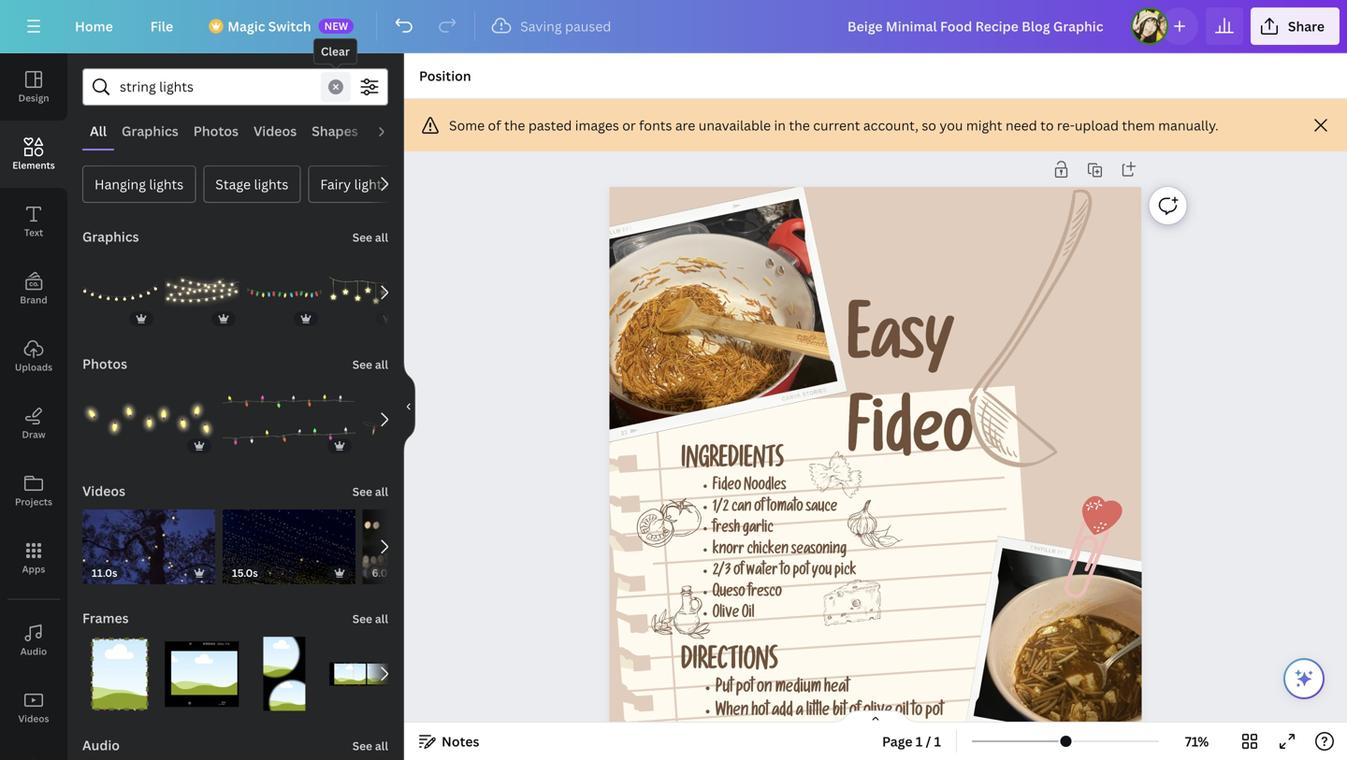 Task type: describe. For each thing, give the bounding box(es) containing it.
little
[[807, 705, 830, 722]]

position
[[419, 67, 471, 85]]

of right some
[[488, 117, 501, 134]]

might
[[967, 117, 1003, 134]]

1 horizontal spatial photos button
[[186, 113, 246, 149]]

all for photos
[[375, 357, 388, 372]]

knorr
[[713, 544, 745, 560]]

fresco
[[748, 586, 782, 602]]

apps
[[22, 563, 45, 576]]

elements button
[[0, 121, 67, 188]]

put
[[716, 681, 734, 699]]

seasoning
[[792, 544, 847, 560]]

chicken
[[747, 544, 789, 560]]

1 vertical spatial videos button
[[80, 473, 127, 510]]

2/3
[[713, 565, 731, 581]]

fonts
[[639, 117, 672, 134]]

shapes button
[[304, 113, 366, 149]]

account,
[[864, 117, 919, 134]]

fideo for fideo noodles 1/2 can of tomato sauce fresh garlic knorr chicken seasoning 2/3 of water to pot you pick queso fresco olive oil
[[713, 480, 742, 496]]

fresh
[[713, 522, 740, 538]]

magic
[[228, 17, 265, 35]]

0 vertical spatial you
[[940, 117, 963, 134]]

design button
[[0, 53, 67, 121]]

easy
[[848, 313, 955, 383]]

11.0s group
[[82, 499, 215, 585]]

see all for frames
[[353, 612, 388, 627]]

farfalle pasta illustration image
[[810, 452, 862, 499]]

hanging lights
[[95, 175, 184, 193]]

projects
[[15, 496, 52, 509]]

of right 2/3
[[734, 565, 744, 581]]

0 vertical spatial graphics button
[[114, 113, 186, 149]]

all
[[90, 122, 107, 140]]

71%
[[1185, 733, 1209, 751]]

some
[[449, 117, 485, 134]]

elements
[[12, 159, 55, 172]]

or
[[623, 117, 636, 134]]

upload
[[1075, 117, 1119, 134]]

string of christmas lights image
[[364, 383, 497, 458]]

manually.
[[1159, 117, 1219, 134]]

queso
[[713, 586, 746, 602]]

1 horizontal spatial photos
[[194, 122, 239, 140]]

all for audio
[[375, 739, 388, 754]]

videos inside 'side panel' tab list
[[18, 713, 49, 726]]

draw
[[22, 429, 45, 441]]

0 vertical spatial graphics
[[122, 122, 179, 140]]

home
[[75, 17, 113, 35]]

pick
[[835, 565, 857, 581]]

1 1 from the left
[[916, 733, 923, 751]]

home link
[[60, 7, 128, 45]]

share button
[[1251, 7, 1340, 45]]

see all for graphics
[[353, 230, 388, 245]]

page 1 / 1
[[883, 733, 942, 751]]

when
[[716, 705, 749, 722]]

uploads
[[15, 361, 53, 374]]

fideo for fideo
[[848, 407, 974, 476]]

Design title text field
[[833, 7, 1124, 45]]

file
[[150, 17, 173, 35]]

need
[[1006, 117, 1038, 134]]

frames
[[82, 610, 129, 627]]

1 vertical spatial photos button
[[80, 345, 129, 383]]

colorful christmas lights illustration image
[[247, 255, 322, 330]]

Search elements search field
[[120, 69, 317, 105]]

medium
[[776, 681, 822, 699]]

see for audio
[[353, 739, 373, 754]]

warm white string light bulb hand drawn image
[[165, 255, 240, 330]]

put pot on medium heat when hot add a little bit of olive oil to pot
[[716, 681, 944, 722]]

tomato
[[767, 501, 804, 517]]

2 horizontal spatial pot
[[926, 705, 944, 722]]

1 the from the left
[[504, 117, 525, 134]]

file button
[[135, 7, 188, 45]]

0 horizontal spatial audio button
[[0, 607, 67, 675]]

see for photos
[[353, 357, 373, 372]]

to inside put pot on medium heat when hot add a little bit of olive oil to pot
[[912, 705, 923, 722]]

1 horizontal spatial audio
[[82, 737, 120, 755]]

see all button for photos
[[351, 345, 390, 383]]

71% button
[[1167, 727, 1228, 757]]

page
[[883, 733, 913, 751]]

on
[[757, 681, 773, 699]]

can
[[732, 501, 752, 517]]

saving paused
[[521, 17, 611, 35]]

see for graphics
[[353, 230, 373, 245]]

of right 'can'
[[755, 501, 765, 517]]

see all button for audio
[[351, 727, 390, 761]]

saving paused status
[[483, 15, 621, 37]]

all for graphics
[[375, 230, 388, 245]]

unavailable
[[699, 117, 771, 134]]

fairy
[[320, 175, 351, 193]]

0 vertical spatial videos button
[[246, 113, 304, 149]]

all for frames
[[375, 612, 388, 627]]

see for videos
[[353, 484, 373, 500]]

new
[[324, 19, 348, 33]]

olive oil hand drawn image
[[652, 586, 711, 639]]

pasted
[[529, 117, 572, 134]]

water
[[747, 565, 778, 581]]

1 vertical spatial pot
[[736, 681, 754, 699]]

fairy lights button
[[308, 166, 401, 203]]

are
[[676, 117, 696, 134]]

all for videos
[[375, 484, 388, 500]]

notes button
[[412, 727, 487, 757]]

see all for audio
[[353, 739, 388, 754]]

shapes
[[312, 122, 358, 140]]

15.0s group
[[222, 499, 355, 585]]

olive
[[864, 705, 893, 722]]

main menu bar
[[0, 0, 1348, 53]]

audio inside 'side panel' tab list
[[20, 646, 47, 658]]

all button
[[82, 113, 114, 149]]

/
[[926, 733, 931, 751]]

them
[[1122, 117, 1156, 134]]

6.0s group
[[363, 510, 495, 585]]

directions
[[681, 651, 778, 679]]

a
[[796, 705, 804, 722]]

magic switch
[[228, 17, 311, 35]]



Task type: locate. For each thing, give the bounding box(es) containing it.
notes
[[442, 733, 480, 751]]

sauce
[[806, 501, 838, 517]]

see all button down fairy lights
[[351, 218, 390, 255]]

1 horizontal spatial you
[[940, 117, 963, 134]]

see down fairy lights
[[353, 230, 373, 245]]

in
[[774, 117, 786, 134]]

graphics button right all at left top
[[114, 113, 186, 149]]

photos button
[[186, 113, 246, 149], [80, 345, 129, 383]]

3 see all button from the top
[[351, 473, 390, 510]]

all up light string element image
[[375, 230, 388, 245]]

see all button down photo film frame at the bottom of page
[[351, 727, 390, 761]]

see all button left the hide image
[[351, 345, 390, 383]]

hanging lights button
[[82, 166, 196, 203]]

all left notes button
[[375, 739, 388, 754]]

so
[[922, 117, 937, 134]]

3 all from the top
[[375, 484, 388, 500]]

photos right uploads
[[82, 355, 127, 373]]

draw button
[[0, 390, 67, 458]]

see all button for graphics
[[351, 218, 390, 255]]

oil
[[742, 608, 755, 623]]

0 horizontal spatial audio
[[20, 646, 47, 658]]

saving
[[521, 17, 562, 35]]

to right the oil
[[912, 705, 923, 722]]

0 vertical spatial videos
[[254, 122, 297, 140]]

hot
[[752, 705, 769, 722]]

lights right hanging
[[149, 175, 184, 193]]

projects button
[[0, 458, 67, 525]]

light frame texture image
[[247, 637, 322, 712]]

2 vertical spatial videos button
[[0, 675, 67, 742]]

hanging
[[95, 175, 146, 193]]

0 horizontal spatial 1
[[916, 733, 923, 751]]

see all button
[[351, 218, 390, 255], [351, 345, 390, 383], [351, 473, 390, 510], [351, 600, 390, 637], [351, 727, 390, 761]]

1 see all from the top
[[353, 230, 388, 245]]

to inside fideo noodles 1/2 can of tomato sauce fresh garlic knorr chicken seasoning 2/3 of water to pot you pick queso fresco olive oil
[[781, 565, 791, 581]]

1 horizontal spatial the
[[789, 117, 810, 134]]

see all down 6.0s
[[353, 612, 388, 627]]

pot
[[793, 565, 810, 581], [736, 681, 754, 699], [926, 705, 944, 722]]

0 vertical spatial pot
[[793, 565, 810, 581]]

oil
[[896, 705, 909, 722]]

0 horizontal spatial you
[[812, 565, 832, 581]]

1/2
[[713, 501, 729, 517]]

position button
[[412, 61, 479, 91]]

graphics button down hanging
[[80, 218, 141, 255]]

you down seasoning
[[812, 565, 832, 581]]

2 see all from the top
[[353, 357, 388, 372]]

5 see all from the top
[[353, 739, 388, 754]]

graphics button
[[114, 113, 186, 149], [80, 218, 141, 255]]

pot inside fideo noodles 1/2 can of tomato sauce fresh garlic knorr chicken seasoning 2/3 of water to pot you pick queso fresco olive oil
[[793, 565, 810, 581]]

photos button down search elements search field
[[186, 113, 246, 149]]

you
[[940, 117, 963, 134], [812, 565, 832, 581]]

add
[[772, 705, 793, 722]]

all down 6.0s
[[375, 612, 388, 627]]

audio down apps
[[20, 646, 47, 658]]

all up 6.0s group on the left bottom of page
[[375, 484, 388, 500]]

audio button right shapes
[[366, 113, 418, 149]]

4 see all from the top
[[353, 612, 388, 627]]

of
[[488, 117, 501, 134], [755, 501, 765, 517], [734, 565, 744, 581], [850, 705, 861, 722]]

see all down photo film frame at the bottom of page
[[353, 739, 388, 754]]

re-
[[1057, 117, 1075, 134]]

0 horizontal spatial photos button
[[80, 345, 129, 383]]

videos button up stage lights button
[[246, 113, 304, 149]]

2 vertical spatial audio button
[[80, 727, 122, 761]]

brand button
[[0, 255, 67, 323]]

ingredients
[[681, 450, 784, 476]]

1 horizontal spatial pot
[[793, 565, 810, 581]]

1 vertical spatial audio button
[[0, 607, 67, 675]]

1 vertical spatial to
[[781, 565, 791, 581]]

1 vertical spatial graphics
[[82, 228, 139, 246]]

2 horizontal spatial audio
[[373, 122, 411, 140]]

0 vertical spatial fideo
[[848, 407, 974, 476]]

design
[[18, 92, 49, 104]]

1 vertical spatial graphics button
[[80, 218, 141, 255]]

2 horizontal spatial lights
[[354, 175, 389, 193]]

1 horizontal spatial lights
[[254, 175, 289, 193]]

3 lights from the left
[[354, 175, 389, 193]]

pot down seasoning
[[793, 565, 810, 581]]

frames button
[[80, 600, 131, 637]]

see all button for frames
[[351, 600, 390, 637]]

1 see all button from the top
[[351, 218, 390, 255]]

see all for videos
[[353, 484, 388, 500]]

lights for fairy lights
[[354, 175, 389, 193]]

2 vertical spatial pot
[[926, 705, 944, 722]]

see
[[353, 230, 373, 245], [353, 357, 373, 372], [353, 484, 373, 500], [353, 612, 373, 627], [353, 739, 373, 754]]

0 vertical spatial photos
[[194, 122, 239, 140]]

text
[[24, 226, 43, 239]]

fideo
[[848, 407, 974, 476], [713, 480, 742, 496]]

noodles
[[744, 480, 787, 496]]

lights right stage
[[254, 175, 289, 193]]

audio button down apps
[[0, 607, 67, 675]]

some of the pasted images or fonts are unavailable in the current account, so you might need to re-upload them manually.
[[449, 117, 1219, 134]]

graphics down hanging
[[82, 228, 139, 246]]

stage lights button
[[203, 166, 301, 203]]

see all for photos
[[353, 357, 388, 372]]

lights inside button
[[149, 175, 184, 193]]

0 horizontal spatial lights
[[149, 175, 184, 193]]

2 horizontal spatial videos
[[254, 122, 297, 140]]

audio down loose border fairy lights image
[[82, 737, 120, 755]]

1 vertical spatial videos
[[82, 482, 125, 500]]

textured vintage photo frame image
[[165, 637, 240, 712]]

christmas lights string isolated on white background with clipping path image
[[223, 383, 356, 458]]

audio button down loose border fairy lights image
[[80, 727, 122, 761]]

4 see from the top
[[353, 612, 373, 627]]

see down 6.0s
[[353, 612, 373, 627]]

3 see all from the top
[[353, 484, 388, 500]]

0 horizontal spatial fideo
[[713, 480, 742, 496]]

fideo inside fideo noodles 1/2 can of tomato sauce fresh garlic knorr chicken seasoning 2/3 of water to pot you pick queso fresco olive oil
[[713, 480, 742, 496]]

0 vertical spatial to
[[1041, 117, 1054, 134]]

current
[[813, 117, 860, 134]]

1 horizontal spatial to
[[912, 705, 923, 722]]

all
[[375, 230, 388, 245], [375, 357, 388, 372], [375, 484, 388, 500], [375, 612, 388, 627], [375, 739, 388, 754]]

stage lights
[[215, 175, 289, 193]]

1 horizontal spatial videos button
[[80, 473, 127, 510]]

1 all from the top
[[375, 230, 388, 245]]

1 horizontal spatial fideo
[[848, 407, 974, 476]]

lights inside 'button'
[[354, 175, 389, 193]]

5 see from the top
[[353, 739, 373, 754]]

see left the hide image
[[353, 357, 373, 372]]

pot left on
[[736, 681, 754, 699]]

hide image
[[403, 362, 416, 452]]

1 see from the top
[[353, 230, 373, 245]]

photos down search elements search field
[[194, 122, 239, 140]]

5 all from the top
[[375, 739, 388, 754]]

clear
[[321, 44, 350, 59]]

15.0s
[[232, 566, 258, 580]]

show pages image
[[831, 710, 921, 725]]

0 horizontal spatial videos
[[18, 713, 49, 726]]

photos
[[194, 122, 239, 140], [82, 355, 127, 373]]

1 vertical spatial fideo
[[713, 480, 742, 496]]

lights inside button
[[254, 175, 289, 193]]

of inside put pot on medium heat when hot add a little bit of olive oil to pot
[[850, 705, 861, 722]]

videos
[[254, 122, 297, 140], [82, 482, 125, 500], [18, 713, 49, 726]]

see all button down 6.0s
[[351, 600, 390, 637]]

heat
[[825, 681, 850, 699]]

5 see all button from the top
[[351, 727, 390, 761]]

2 vertical spatial to
[[912, 705, 923, 722]]

see all left the hide image
[[353, 357, 388, 372]]

3 see from the top
[[353, 484, 373, 500]]

pot up /
[[926, 705, 944, 722]]

olive
[[713, 608, 740, 623]]

apps button
[[0, 525, 67, 592]]

6.0s
[[372, 566, 393, 580]]

switch
[[268, 17, 311, 35]]

lights for hanging lights
[[149, 175, 184, 193]]

2 the from the left
[[789, 117, 810, 134]]

lights for stage lights
[[254, 175, 289, 193]]

canva assistant image
[[1293, 668, 1316, 691]]

of right 'bit'
[[850, 705, 861, 722]]

0 horizontal spatial to
[[781, 565, 791, 581]]

fideo noodles 1/2 can of tomato sauce fresh garlic knorr chicken seasoning 2/3 of water to pot you pick queso fresco olive oil
[[713, 480, 857, 623]]

1 vertical spatial you
[[812, 565, 832, 581]]

see for frames
[[353, 612, 373, 627]]

all left the hide image
[[375, 357, 388, 372]]

1 horizontal spatial 1
[[935, 733, 942, 751]]

1 vertical spatial audio
[[20, 646, 47, 658]]

text button
[[0, 188, 67, 255]]

2 horizontal spatial videos button
[[246, 113, 304, 149]]

the right in
[[789, 117, 810, 134]]

fairy lights
[[320, 175, 389, 193]]

1 horizontal spatial videos
[[82, 482, 125, 500]]

2 vertical spatial videos
[[18, 713, 49, 726]]

to
[[1041, 117, 1054, 134], [781, 565, 791, 581], [912, 705, 923, 722]]

brand
[[20, 294, 47, 306]]

0 horizontal spatial pot
[[736, 681, 754, 699]]

2 see all button from the top
[[351, 345, 390, 383]]

2 horizontal spatial to
[[1041, 117, 1054, 134]]

see all button for videos
[[351, 473, 390, 510]]

stage
[[215, 175, 251, 193]]

garlic
[[743, 522, 774, 538]]

4 see all button from the top
[[351, 600, 390, 637]]

side panel tab list
[[0, 53, 67, 761]]

1 right /
[[935, 733, 942, 751]]

photo film frame image
[[329, 637, 404, 712]]

to right "water"
[[781, 565, 791, 581]]

photos button right uploads
[[80, 345, 129, 383]]

see all down fairy lights
[[353, 230, 388, 245]]

0 horizontal spatial videos button
[[0, 675, 67, 742]]

lights
[[149, 175, 184, 193], [254, 175, 289, 193], [354, 175, 389, 193]]

1 horizontal spatial audio button
[[80, 727, 122, 761]]

0 vertical spatial audio
[[373, 122, 411, 140]]

2 1 from the left
[[935, 733, 942, 751]]

string lights illustration image
[[82, 255, 157, 330]]

graphics
[[122, 122, 179, 140], [82, 228, 139, 246]]

see all button up 6.0s
[[351, 473, 390, 510]]

1
[[916, 733, 923, 751], [935, 733, 942, 751]]

you inside fideo noodles 1/2 can of tomato sauce fresh garlic knorr chicken seasoning 2/3 of water to pot you pick queso fresco olive oil
[[812, 565, 832, 581]]

paused
[[565, 17, 611, 35]]

1 vertical spatial photos
[[82, 355, 127, 373]]

group
[[82, 255, 157, 330], [165, 255, 240, 330], [247, 255, 322, 330], [329, 255, 404, 330], [223, 372, 356, 458], [82, 383, 215, 458], [364, 383, 497, 458], [82, 626, 157, 712], [165, 626, 240, 712], [247, 626, 322, 712], [329, 637, 404, 712]]

audio right shapes
[[373, 122, 411, 140]]

to left re-
[[1041, 117, 1054, 134]]

share
[[1289, 17, 1325, 35]]

11.0s
[[92, 566, 117, 580]]

1 left /
[[916, 733, 923, 751]]

2 all from the top
[[375, 357, 388, 372]]

see all up 6.0s group on the left bottom of page
[[353, 484, 388, 500]]

light string element image
[[329, 255, 404, 330]]

videos button right projects button
[[80, 473, 127, 510]]

laddle icon image
[[908, 183, 1201, 490]]

0 horizontal spatial the
[[504, 117, 525, 134]]

uploads button
[[0, 323, 67, 390]]

videos button
[[246, 113, 304, 149], [80, 473, 127, 510], [0, 675, 67, 742]]

1 lights from the left
[[149, 175, 184, 193]]

2 vertical spatial audio
[[82, 737, 120, 755]]

the left pasted
[[504, 117, 525, 134]]

2 lights from the left
[[254, 175, 289, 193]]

you right so
[[940, 117, 963, 134]]

0 vertical spatial photos button
[[186, 113, 246, 149]]

2 horizontal spatial audio button
[[366, 113, 418, 149]]

2 see from the top
[[353, 357, 373, 372]]

4 all from the top
[[375, 612, 388, 627]]

graphics right all button
[[122, 122, 179, 140]]

see down photo film frame at the bottom of page
[[353, 739, 373, 754]]

loose border fairy lights image
[[82, 637, 157, 712]]

christmas lights image
[[82, 383, 215, 458]]

lights right fairy
[[354, 175, 389, 193]]

videos button left loose border fairy lights image
[[0, 675, 67, 742]]

bit
[[833, 705, 847, 722]]

see up 6.0s
[[353, 484, 373, 500]]

images
[[575, 117, 619, 134]]

0 vertical spatial audio button
[[366, 113, 418, 149]]

0 horizontal spatial photos
[[82, 355, 127, 373]]



Task type: vqa. For each thing, say whether or not it's contained in the screenshot.
Blog link
no



